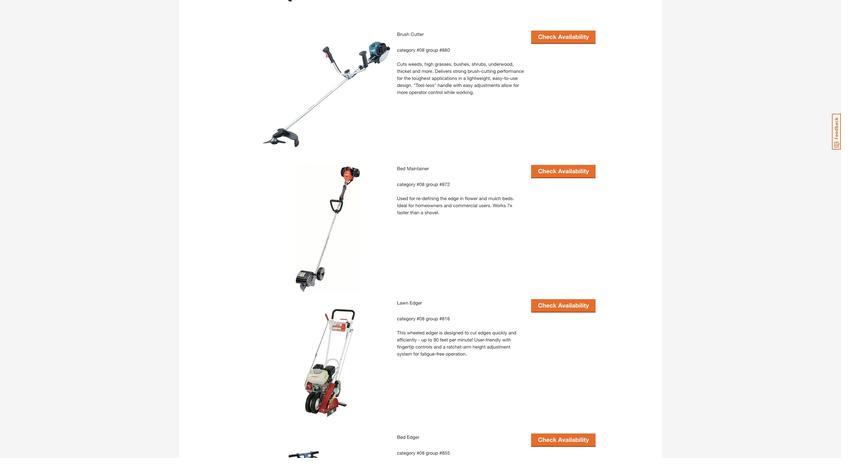 Task type: vqa. For each thing, say whether or not it's contained in the screenshot.
topmost "in"
yes



Task type: locate. For each thing, give the bounding box(es) containing it.
bed up category #08 group #855
[[397, 434, 406, 440]]

brush
[[397, 31, 410, 37]]

a inside this wheeled edger is designed to cut edges quickly and efficiently - up to 90 feet per minute! user-friendly with fingertip controls and a ratchet-arm height adjustment system for fatigue-free operation.
[[443, 344, 446, 350]]

check
[[538, 33, 557, 40], [538, 167, 557, 175], [538, 302, 557, 309], [538, 436, 557, 444]]

2 #08 from the top
[[417, 181, 425, 187]]

a down feet
[[443, 344, 446, 350]]

0 vertical spatial in
[[459, 75, 462, 81]]

1 #08 from the top
[[417, 47, 425, 53]]

4 availability from the top
[[558, 436, 589, 444]]

for down controls
[[414, 351, 419, 357]]

a right than
[[421, 210, 423, 215]]

the left edge
[[440, 195, 447, 201]]

brush cutter link
[[397, 31, 424, 37]]

underwood,
[[489, 61, 514, 67]]

1 category from the top
[[397, 47, 416, 53]]

2 category from the top
[[397, 181, 416, 187]]

#08
[[417, 47, 425, 53], [417, 181, 425, 187], [417, 316, 425, 321], [417, 450, 425, 456]]

handle
[[438, 82, 452, 88]]

2 check from the top
[[538, 167, 557, 175]]

a up easy
[[464, 75, 466, 81]]

and
[[413, 68, 421, 74], [479, 195, 487, 201], [444, 203, 452, 208], [509, 330, 517, 336], [434, 344, 442, 350]]

#855
[[440, 450, 450, 456]]

in
[[459, 75, 462, 81], [460, 195, 464, 201]]

#08 up wheeled
[[417, 316, 425, 321]]

group left '#855'
[[426, 450, 438, 456]]

2 group from the top
[[426, 181, 438, 187]]

1 horizontal spatial the
[[440, 195, 447, 201]]

edger
[[410, 300, 422, 306], [407, 434, 420, 440]]

1 horizontal spatial a
[[443, 344, 446, 350]]

0 horizontal spatial with
[[453, 82, 462, 88]]

design.
[[397, 82, 413, 88]]

in down strong
[[459, 75, 462, 81]]

category #08 group #855
[[397, 450, 450, 456]]

availability for 2nd 'check availability' link
[[558, 167, 589, 175]]

control
[[428, 89, 443, 95]]

2 availability from the top
[[558, 167, 589, 175]]

bed
[[397, 166, 406, 171], [397, 434, 406, 440]]

category down bed edger
[[397, 450, 416, 456]]

category #08 group #816
[[397, 316, 450, 321]]

edger
[[426, 330, 438, 336]]

with down quickly
[[503, 337, 511, 343]]

4 check availability link from the top
[[532, 434, 596, 446]]

4 check from the top
[[538, 436, 557, 444]]

in up commercial
[[460, 195, 464, 201]]

3 check availability from the top
[[538, 302, 589, 309]]

#08 for high
[[417, 47, 425, 53]]

0 vertical spatial bed
[[397, 166, 406, 171]]

to left 90
[[428, 337, 432, 343]]

check availability link
[[532, 31, 596, 43], [532, 165, 596, 177], [532, 299, 596, 312], [532, 434, 596, 446]]

group for #872
[[426, 181, 438, 187]]

group left #880 in the top of the page
[[426, 47, 438, 53]]

bed edger image
[[263, 434, 391, 458]]

defining
[[422, 195, 439, 201]]

designed
[[444, 330, 464, 336]]

bed edger
[[397, 434, 420, 440]]

feet
[[440, 337, 448, 343]]

to
[[465, 330, 469, 336], [428, 337, 432, 343]]

more.
[[422, 68, 434, 74]]

and right quickly
[[509, 330, 517, 336]]

ideal
[[397, 203, 407, 208]]

lawn edger image
[[263, 299, 391, 427]]

4 check availability from the top
[[538, 436, 589, 444]]

0 vertical spatial the
[[404, 75, 411, 81]]

category up the used
[[397, 181, 416, 187]]

3 check from the top
[[538, 302, 557, 309]]

4 category from the top
[[397, 450, 416, 456]]

#08 up re-
[[417, 181, 425, 187]]

than
[[410, 210, 420, 215]]

bed maintainer
[[397, 166, 429, 171]]

category #08 group #872
[[397, 181, 450, 187]]

1 vertical spatial bed
[[397, 434, 406, 440]]

and down weeds,
[[413, 68, 421, 74]]

in inside cuts weeds, high grasses, bushes, shrubs, underwood, thicket and more. delivers strong brush-cutting performance for the toughest applications in a lightweight, easy-to-use design. "tool-less" handle with easy adjustments allow for more operator control while working.
[[459, 75, 462, 81]]

delivers
[[435, 68, 452, 74]]

1 vertical spatial the
[[440, 195, 447, 201]]

the
[[404, 75, 411, 81], [440, 195, 447, 201]]

cutting
[[482, 68, 496, 74]]

wheeled
[[407, 330, 425, 336]]

check availability
[[538, 33, 589, 40], [538, 167, 589, 175], [538, 302, 589, 309], [538, 436, 589, 444]]

edger up category #08 group #855
[[407, 434, 420, 440]]

user-
[[475, 337, 486, 343]]

#816
[[440, 316, 450, 321]]

1 check from the top
[[538, 33, 557, 40]]

ratchet-
[[447, 344, 464, 350]]

0 horizontal spatial to
[[428, 337, 432, 343]]

with
[[453, 82, 462, 88], [503, 337, 511, 343]]

0 horizontal spatial a
[[421, 210, 423, 215]]

availability for 1st 'check availability' link
[[558, 33, 589, 40]]

1 vertical spatial with
[[503, 337, 511, 343]]

category up cuts
[[397, 47, 416, 53]]

the up design.
[[404, 75, 411, 81]]

height
[[473, 344, 486, 350]]

mulch
[[489, 195, 501, 201]]

more
[[397, 89, 408, 95]]

#880
[[440, 47, 450, 53]]

bed edger link
[[397, 434, 420, 440]]

1 group from the top
[[426, 47, 438, 53]]

cut
[[470, 330, 477, 336]]

3 category from the top
[[397, 316, 416, 321]]

check for 1st 'check availability' link
[[538, 33, 557, 40]]

0 horizontal spatial the
[[404, 75, 411, 81]]

1 vertical spatial a
[[421, 210, 423, 215]]

0 vertical spatial edger
[[410, 300, 422, 306]]

edger right lawn
[[410, 300, 422, 306]]

with up working.
[[453, 82, 462, 88]]

a
[[464, 75, 466, 81], [421, 210, 423, 215], [443, 344, 446, 350]]

1 availability from the top
[[558, 33, 589, 40]]

bed left maintainer
[[397, 166, 406, 171]]

and down 90
[[434, 344, 442, 350]]

2 check availability link from the top
[[532, 165, 596, 177]]

0 vertical spatial to
[[465, 330, 469, 336]]

cuts
[[397, 61, 407, 67]]

faster
[[397, 210, 409, 215]]

in inside used for re-defining the edge in flower and mulch beds. ideal for homeowners and commercial users. works 7x faster than a shovel.
[[460, 195, 464, 201]]

#08 for edger
[[417, 316, 425, 321]]

1 horizontal spatial with
[[503, 337, 511, 343]]

and inside cuts weeds, high grasses, bushes, shrubs, underwood, thicket and more. delivers strong brush-cutting performance for the toughest applications in a lightweight, easy-to-use design. "tool-less" handle with easy adjustments allow for more operator control while working.
[[413, 68, 421, 74]]

2 horizontal spatial a
[[464, 75, 466, 81]]

3 availability from the top
[[558, 302, 589, 309]]

2 vertical spatial a
[[443, 344, 446, 350]]

availability for third 'check availability' link from the top of the page
[[558, 302, 589, 309]]

shovel.
[[425, 210, 440, 215]]

availability for 4th 'check availability' link
[[558, 436, 589, 444]]

shrubs,
[[472, 61, 487, 67]]

free
[[437, 351, 445, 357]]

1 check availability from the top
[[538, 33, 589, 40]]

category
[[397, 47, 416, 53], [397, 181, 416, 187], [397, 316, 416, 321], [397, 450, 416, 456]]

1 bed from the top
[[397, 166, 406, 171]]

category up this
[[397, 316, 416, 321]]

3 #08 from the top
[[417, 316, 425, 321]]

minute!
[[458, 337, 473, 343]]

group for #880
[[426, 47, 438, 53]]

fingertip
[[397, 344, 414, 350]]

0 vertical spatial with
[[453, 82, 462, 88]]

while
[[444, 89, 455, 95]]

category for category #08 group #880
[[397, 47, 416, 53]]

0 vertical spatial a
[[464, 75, 466, 81]]

2 bed from the top
[[397, 434, 406, 440]]

to left cut
[[465, 330, 469, 336]]

for
[[397, 75, 403, 81], [514, 82, 519, 88], [410, 195, 415, 201], [409, 203, 414, 208], [414, 351, 419, 357]]

1 vertical spatial in
[[460, 195, 464, 201]]

category for category #08 group #855
[[397, 450, 416, 456]]

for left re-
[[410, 195, 415, 201]]

4 group from the top
[[426, 450, 438, 456]]

this wheeled edger is designed to cut edges quickly and efficiently - up to 90 feet per minute! user-friendly with fingertip controls and a ratchet-arm height adjustment system for fatigue-free operation.
[[397, 330, 517, 357]]

with inside cuts weeds, high grasses, bushes, shrubs, underwood, thicket and more. delivers strong brush-cutting performance for the toughest applications in a lightweight, easy-to-use design. "tool-less" handle with easy adjustments allow for more operator control while working.
[[453, 82, 462, 88]]

group
[[426, 47, 438, 53], [426, 181, 438, 187], [426, 316, 438, 321], [426, 450, 438, 456]]

cutter
[[411, 31, 424, 37]]

group for #855
[[426, 450, 438, 456]]

group left "#816"
[[426, 316, 438, 321]]

group left #872
[[426, 181, 438, 187]]

category for category #08 group #872
[[397, 181, 416, 187]]

system
[[397, 351, 412, 357]]

#08 down bed edger link
[[417, 450, 425, 456]]

#08 up weeds,
[[417, 47, 425, 53]]

3 group from the top
[[426, 316, 438, 321]]

performance
[[497, 68, 524, 74]]

availability
[[558, 33, 589, 40], [558, 167, 589, 175], [558, 302, 589, 309], [558, 436, 589, 444]]

weeds,
[[408, 61, 423, 67]]

1 vertical spatial edger
[[407, 434, 420, 440]]

allow
[[502, 82, 512, 88]]

bed maintainer link
[[397, 166, 429, 171]]



Task type: describe. For each thing, give the bounding box(es) containing it.
3 check availability link from the top
[[532, 299, 596, 312]]

and up users. at the top
[[479, 195, 487, 201]]

90
[[434, 337, 439, 343]]

operator
[[409, 89, 427, 95]]

cuts weeds, high grasses, bushes, shrubs, underwood, thicket and more. delivers strong brush-cutting performance for the toughest applications in a lightweight, easy-to-use design. "tool-less" handle with easy adjustments allow for more operator control while working.
[[397, 61, 524, 95]]

lawn
[[397, 300, 409, 306]]

bushes,
[[454, 61, 471, 67]]

edger for lawn edger
[[410, 300, 422, 306]]

works
[[493, 203, 506, 208]]

lawn edger link
[[397, 300, 422, 306]]

maintainer
[[407, 166, 429, 171]]

group for #816
[[426, 316, 438, 321]]

fatigue-
[[421, 351, 437, 357]]

1 vertical spatial to
[[428, 337, 432, 343]]

and down edge
[[444, 203, 452, 208]]

friendly
[[486, 337, 501, 343]]

7x
[[508, 203, 513, 208]]

efficiently
[[397, 337, 417, 343]]

lawn edger
[[397, 300, 422, 306]]

lightweight,
[[467, 75, 492, 81]]

users.
[[479, 203, 492, 208]]

high
[[425, 61, 434, 67]]

category for category #08 group #816
[[397, 316, 416, 321]]

2 check availability from the top
[[538, 167, 589, 175]]

1 check availability link from the top
[[532, 31, 596, 43]]

this
[[397, 330, 406, 336]]

less"
[[426, 82, 437, 88]]

for down thicket
[[397, 75, 403, 81]]

brush-
[[468, 68, 482, 74]]

quickly
[[493, 330, 507, 336]]

toughest
[[412, 75, 431, 81]]

per
[[450, 337, 456, 343]]

#872
[[440, 181, 450, 187]]

for up than
[[409, 203, 414, 208]]

edge
[[448, 195, 459, 201]]

bed maintainer image
[[263, 165, 391, 293]]

arm
[[464, 344, 472, 350]]

with inside this wheeled edger is designed to cut edges quickly and efficiently - up to 90 feet per minute! user-friendly with fingertip controls and a ratchet-arm height adjustment system for fatigue-free operation.
[[503, 337, 511, 343]]

used
[[397, 195, 408, 201]]

-
[[418, 337, 420, 343]]

grasses,
[[435, 61, 453, 67]]

thicket
[[397, 68, 411, 74]]

controls
[[416, 344, 433, 350]]

flower
[[465, 195, 478, 201]]

for down "use"
[[514, 82, 519, 88]]

"tool-
[[414, 82, 426, 88]]

bed for bed edger
[[397, 434, 406, 440]]

beds.
[[503, 195, 514, 201]]

easy-
[[493, 75, 504, 81]]

homeowners
[[416, 203, 443, 208]]

commercial
[[453, 203, 478, 208]]

adjustments
[[474, 82, 500, 88]]

a inside cuts weeds, high grasses, bushes, shrubs, underwood, thicket and more. delivers strong brush-cutting performance for the toughest applications in a lightweight, easy-to-use design. "tool-less" handle with easy adjustments allow for more operator control while working.
[[464, 75, 466, 81]]

brush cutter image
[[263, 31, 391, 158]]

bed for bed maintainer
[[397, 166, 406, 171]]

use
[[510, 75, 518, 81]]

4 #08 from the top
[[417, 450, 425, 456]]

the inside used for re-defining the edge in flower and mulch beds. ideal for homeowners and commercial users. works 7x faster than a shovel.
[[440, 195, 447, 201]]

a inside used for re-defining the edge in flower and mulch beds. ideal for homeowners and commercial users. works 7x faster than a shovel.
[[421, 210, 423, 215]]

check for 2nd 'check availability' link
[[538, 167, 557, 175]]

brush cutter
[[397, 31, 424, 37]]

used for re-defining the edge in flower and mulch beds. ideal for homeowners and commercial users. works 7x faster than a shovel.
[[397, 195, 514, 215]]

is
[[440, 330, 443, 336]]

adjustment
[[487, 344, 511, 350]]

check for 4th 'check availability' link
[[538, 436, 557, 444]]

check for third 'check availability' link from the top of the page
[[538, 302, 557, 309]]

for inside this wheeled edger is designed to cut edges quickly and efficiently - up to 90 feet per minute! user-friendly with fingertip controls and a ratchet-arm height adjustment system for fatigue-free operation.
[[414, 351, 419, 357]]

applications
[[432, 75, 457, 81]]

operation.
[[446, 351, 467, 357]]

easy
[[463, 82, 473, 88]]

#08 for re-
[[417, 181, 425, 187]]

re-
[[417, 195, 422, 201]]

feedback link image
[[832, 114, 842, 150]]

strong
[[453, 68, 467, 74]]

to-
[[504, 75, 510, 81]]

working.
[[456, 89, 474, 95]]

string trimmer image
[[263, 0, 391, 24]]

edges
[[478, 330, 491, 336]]

1 horizontal spatial to
[[465, 330, 469, 336]]

the inside cuts weeds, high grasses, bushes, shrubs, underwood, thicket and more. delivers strong brush-cutting performance for the toughest applications in a lightweight, easy-to-use design. "tool-less" handle with easy adjustments allow for more operator control while working.
[[404, 75, 411, 81]]

edger for bed edger
[[407, 434, 420, 440]]

category #08 group #880
[[397, 47, 450, 53]]

up
[[422, 337, 427, 343]]



